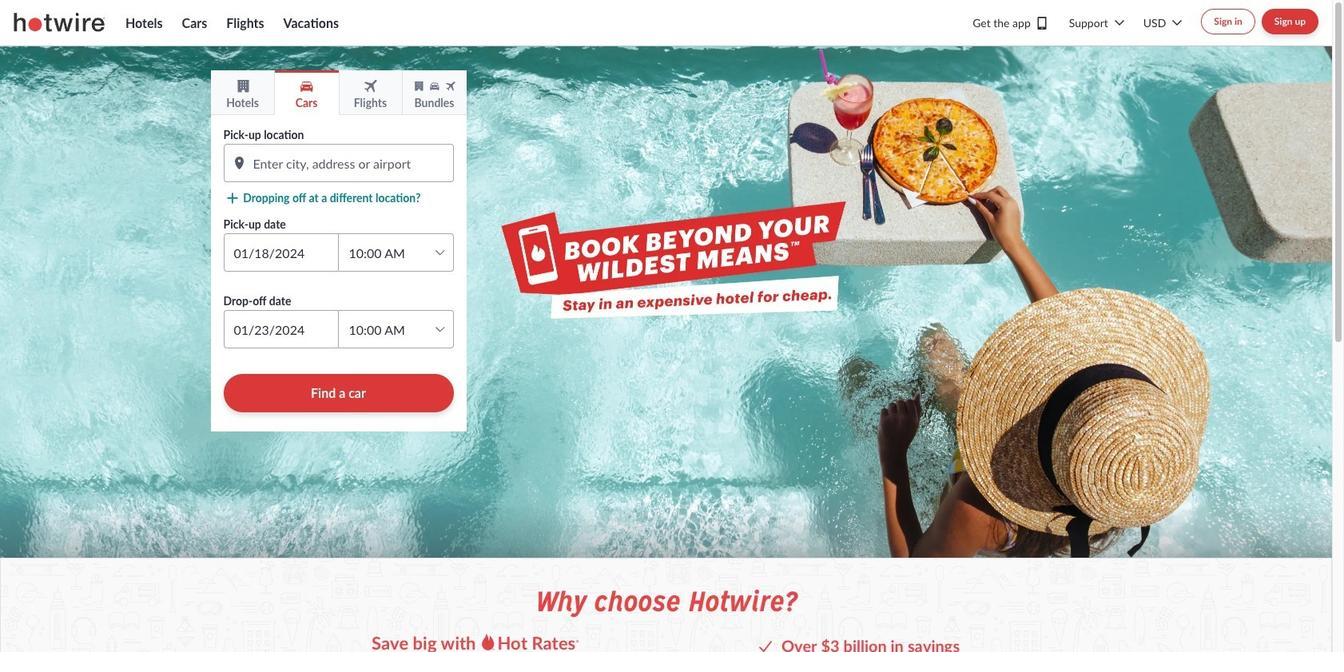 Task type: describe. For each thing, give the bounding box(es) containing it.
Check in date expanded. Choose a date from the table below. Tab into the table and use the arrow keys for navigation. text field
[[223, 233, 338, 272]]



Task type: locate. For each thing, give the bounding box(es) containing it.
None text field
[[223, 310, 338, 348]]

Enter city, address or airport text field
[[223, 144, 453, 182]]



Task type: vqa. For each thing, say whether or not it's contained in the screenshot.
Check in date expanded. Choose a date from the table below. Tab into the table and use the arrow keys for navigation. TEXT FIELD
yes



